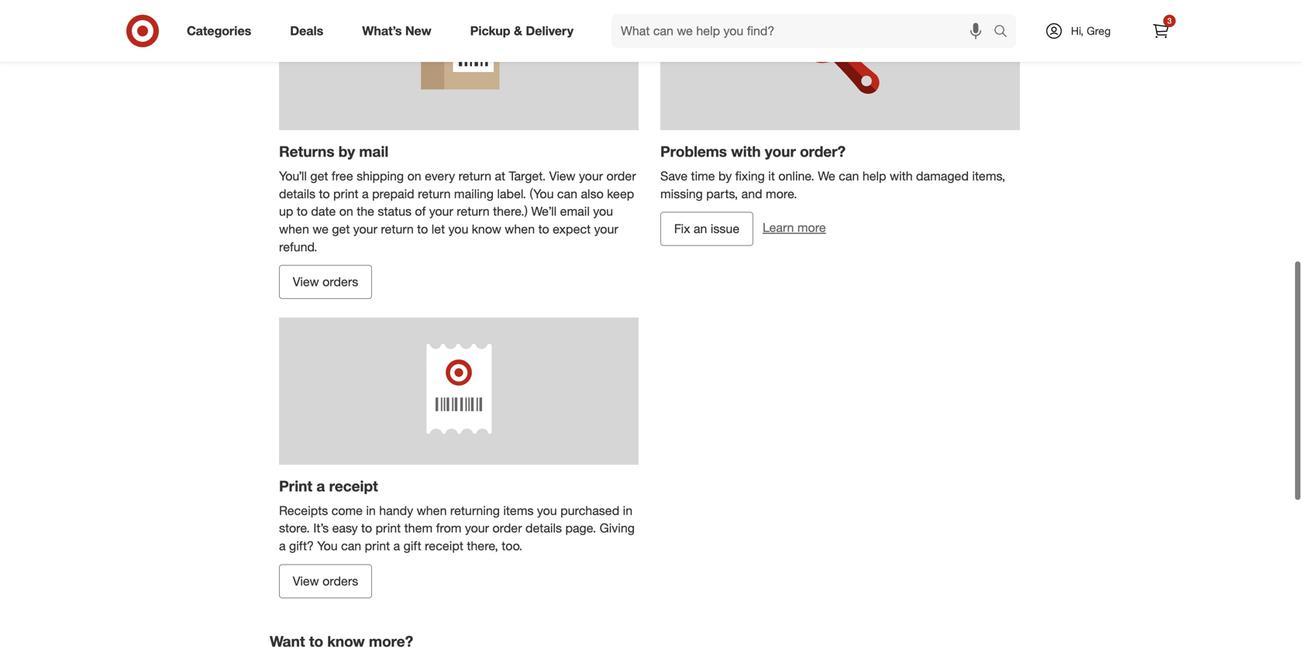 Task type: describe. For each thing, give the bounding box(es) containing it.
purchased
[[561, 496, 620, 511]]

print a receipt
[[279, 470, 378, 488]]

every
[[425, 161, 455, 176]]

0 vertical spatial receipt
[[329, 470, 378, 488]]

it's
[[313, 513, 329, 529]]

there,
[[467, 531, 498, 546]]

return down every
[[418, 179, 451, 194]]

learn more button
[[763, 211, 826, 229]]

2 in from the left
[[623, 496, 633, 511]]

new
[[405, 23, 432, 38]]

a left gift
[[394, 531, 400, 546]]

details inside receipts come in handy when returning items you purchased in store. it's easy to print them from your order details page. giving a gift? you can print a gift receipt there, too.
[[526, 513, 562, 529]]

too.
[[502, 531, 523, 546]]

time
[[691, 161, 715, 176]]

what's
[[362, 23, 402, 38]]

online.
[[779, 161, 815, 176]]

return down mailing
[[457, 196, 490, 211]]

know inside "you'll get free shipping on every return at target. view your order details to print a prepaid return mailing label. (you can also keep up to date on the status of your return there.) we'll email you when we get your return to let you know when to expect your refund."
[[472, 214, 502, 229]]

you'll
[[279, 161, 307, 176]]

orders for by
[[323, 267, 358, 282]]

print for receipt
[[376, 513, 401, 529]]

status
[[378, 196, 412, 211]]

mailing
[[454, 179, 494, 194]]

hi,
[[1072, 24, 1084, 38]]

we
[[313, 214, 329, 229]]

parts,
[[707, 179, 738, 194]]

returns by mail
[[279, 135, 389, 153]]

you inside receipts come in handy when returning items you purchased in store. it's easy to print them from your order details page. giving a gift? you can print a gift receipt there, too.
[[537, 496, 557, 511]]

orders for a
[[323, 566, 358, 581]]

there.)
[[493, 196, 528, 211]]

a left gift?
[[279, 531, 286, 546]]

what's new
[[362, 23, 432, 38]]

mail
[[359, 135, 389, 153]]

of
[[415, 196, 426, 211]]

refund.
[[279, 232, 318, 247]]

receipt inside receipts come in handy when returning items you purchased in store. it's easy to print them from your order details page. giving a gift? you can print a gift receipt there, too.
[[425, 531, 464, 546]]

view orders for a
[[293, 566, 358, 581]]

your down the
[[353, 214, 378, 229]]

date
[[311, 196, 336, 211]]

view orders link for a
[[279, 557, 372, 591]]

your up it
[[765, 135, 796, 153]]

issue
[[711, 214, 740, 229]]

shipping
[[357, 161, 404, 176]]

0 horizontal spatial know
[[327, 625, 365, 643]]

missing
[[661, 179, 703, 194]]

0 horizontal spatial by
[[339, 135, 355, 153]]

receipts come in handy when returning items you purchased in store. it's easy to print them from your order details page. giving a gift? you can print a gift receipt there, too.
[[279, 496, 635, 546]]

email
[[560, 196, 590, 211]]

keep
[[607, 179, 634, 194]]

2 horizontal spatial when
[[505, 214, 535, 229]]

damaged
[[917, 161, 969, 176]]

&
[[514, 23, 523, 38]]

also
[[581, 179, 604, 194]]

what's new link
[[349, 14, 451, 48]]

problems
[[661, 135, 727, 153]]

hi, greg
[[1072, 24, 1111, 38]]

0 vertical spatial get
[[310, 161, 328, 176]]

fixing
[[736, 161, 765, 176]]

your right "expect"
[[594, 214, 619, 229]]

your up let
[[429, 196, 453, 211]]

can inside receipts come in handy when returning items you purchased in store. it's easy to print them from your order details page. giving a gift? you can print a gift receipt there, too.
[[341, 531, 362, 546]]

store.
[[279, 513, 310, 529]]

to right up at the left of page
[[297, 196, 308, 211]]

you'll get free shipping on every return at target. view your order details to print a prepaid return mailing label. (you can also keep up to date on the status of your return there.) we'll email you when we get your return to let you know when to expect your refund.
[[279, 161, 636, 247]]

from
[[436, 513, 462, 529]]

gift
[[404, 531, 422, 546]]

returning
[[450, 496, 500, 511]]

up
[[279, 196, 293, 211]]

let
[[432, 214, 445, 229]]

you
[[317, 531, 338, 546]]

search
[[987, 25, 1024, 40]]

save
[[661, 161, 688, 176]]

an
[[694, 214, 708, 229]]

deals link
[[277, 14, 343, 48]]

print
[[279, 470, 313, 488]]

What can we help you find? suggestions appear below search field
[[612, 14, 998, 48]]

at
[[495, 161, 506, 176]]

label.
[[497, 179, 526, 194]]

fix
[[675, 214, 691, 229]]

view orders link for by
[[279, 258, 372, 292]]

giving
[[600, 513, 635, 529]]

items,
[[973, 161, 1006, 176]]

order inside "you'll get free shipping on every return at target. view your order details to print a prepaid return mailing label. (you can also keep up to date on the status of your return there.) we'll email you when we get your return to let you know when to expect your refund."
[[607, 161, 636, 176]]



Task type: vqa. For each thing, say whether or not it's contained in the screenshot.
THE CITY
no



Task type: locate. For each thing, give the bounding box(es) containing it.
2 orders from the top
[[323, 566, 358, 581]]

deals
[[290, 23, 324, 38]]

1 vertical spatial view
[[293, 267, 319, 282]]

know
[[472, 214, 502, 229], [327, 625, 365, 643]]

to inside receipts come in handy when returning items you purchased in store. it's easy to print them from your order details page. giving a gift? you can print a gift receipt there, too.
[[361, 513, 372, 529]]

can up the email
[[557, 179, 578, 194]]

to left let
[[417, 214, 428, 229]]

delivery
[[526, 23, 574, 38]]

1 in from the left
[[366, 496, 376, 511]]

a right print on the bottom left
[[317, 470, 325, 488]]

1 horizontal spatial with
[[890, 161, 913, 176]]

fix an issue
[[675, 214, 740, 229]]

view orders down you
[[293, 566, 358, 581]]

in
[[366, 496, 376, 511], [623, 496, 633, 511]]

in up giving
[[623, 496, 633, 511]]

0 vertical spatial view orders link
[[279, 258, 372, 292]]

handy
[[379, 496, 413, 511]]

0 vertical spatial on
[[408, 161, 422, 176]]

a up the
[[362, 179, 369, 194]]

0 horizontal spatial on
[[339, 196, 353, 211]]

0 horizontal spatial you
[[449, 214, 469, 229]]

print down the free
[[333, 179, 359, 194]]

by
[[339, 135, 355, 153], [719, 161, 732, 176]]

want to know more?
[[270, 625, 413, 643]]

on
[[408, 161, 422, 176], [339, 196, 353, 211]]

know left more?
[[327, 625, 365, 643]]

order up too. in the bottom of the page
[[493, 513, 522, 529]]

to
[[319, 179, 330, 194], [297, 196, 308, 211], [417, 214, 428, 229], [539, 214, 550, 229], [361, 513, 372, 529], [309, 625, 323, 643]]

view orders for by
[[293, 267, 358, 282]]

in right come
[[366, 496, 376, 511]]

2 vertical spatial you
[[537, 496, 557, 511]]

3
[[1168, 16, 1172, 26]]

we'll
[[531, 196, 557, 211]]

pickup
[[470, 23, 511, 38]]

0 vertical spatial view
[[550, 161, 576, 176]]

you right let
[[449, 214, 469, 229]]

get
[[310, 161, 328, 176], [332, 214, 350, 229]]

when inside receipts come in handy when returning items you purchased in store. it's easy to print them from your order details page. giving a gift? you can print a gift receipt there, too.
[[417, 496, 447, 511]]

your down returning on the bottom of page
[[465, 513, 489, 529]]

print for mail
[[333, 179, 359, 194]]

2 vertical spatial view
[[293, 566, 319, 581]]

page.
[[566, 513, 596, 529]]

you right the items
[[537, 496, 557, 511]]

3 link
[[1145, 14, 1179, 48]]

view for receipt
[[293, 566, 319, 581]]

it
[[769, 161, 775, 176]]

get left the free
[[310, 161, 328, 176]]

with right help
[[890, 161, 913, 176]]

more?
[[369, 625, 413, 643]]

view orders down the refund.
[[293, 267, 358, 282]]

can inside save time by fixing it online. we can help with damaged items, missing parts, and more.
[[839, 161, 859, 176]]

target.
[[509, 161, 546, 176]]

1 view orders from the top
[[293, 267, 358, 282]]

0 horizontal spatial with
[[731, 135, 761, 153]]

1 vertical spatial view orders link
[[279, 557, 372, 591]]

come
[[332, 496, 363, 511]]

0 vertical spatial with
[[731, 135, 761, 153]]

view down the refund.
[[293, 267, 319, 282]]

1 vertical spatial know
[[327, 625, 365, 643]]

details down the items
[[526, 513, 562, 529]]

0 vertical spatial you
[[593, 196, 613, 211]]

print down handy
[[376, 513, 401, 529]]

problems with your order?
[[661, 135, 846, 153]]

the
[[357, 196, 374, 211]]

1 vertical spatial get
[[332, 214, 350, 229]]

your up also
[[579, 161, 603, 176]]

1 horizontal spatial when
[[417, 496, 447, 511]]

0 vertical spatial order
[[607, 161, 636, 176]]

categories
[[187, 23, 251, 38]]

by up the free
[[339, 135, 355, 153]]

1 horizontal spatial on
[[408, 161, 422, 176]]

view orders link down you
[[279, 557, 372, 591]]

learn more
[[763, 213, 826, 228]]

on left the
[[339, 196, 353, 211]]

your inside receipts come in handy when returning items you purchased in store. it's easy to print them from your order details page. giving a gift? you can print a gift receipt there, too.
[[465, 513, 489, 529]]

2 vertical spatial can
[[341, 531, 362, 546]]

order
[[607, 161, 636, 176], [493, 513, 522, 529]]

0 horizontal spatial get
[[310, 161, 328, 176]]

on left every
[[408, 161, 422, 176]]

more
[[798, 213, 826, 228]]

view orders link
[[279, 258, 372, 292], [279, 557, 372, 591]]

to right easy
[[361, 513, 372, 529]]

return
[[459, 161, 492, 176], [418, 179, 451, 194], [457, 196, 490, 211], [381, 214, 414, 229]]

0 vertical spatial view orders
[[293, 267, 358, 282]]

receipts
[[279, 496, 328, 511]]

you
[[593, 196, 613, 211], [449, 214, 469, 229], [537, 496, 557, 511]]

returns
[[279, 135, 335, 153]]

2 view orders link from the top
[[279, 557, 372, 591]]

print left gift
[[365, 531, 390, 546]]

pickup & delivery link
[[457, 14, 593, 48]]

2 horizontal spatial you
[[593, 196, 613, 211]]

fix an issue link
[[661, 204, 754, 239]]

when up them
[[417, 496, 447, 511]]

2 view orders from the top
[[293, 566, 358, 581]]

gift?
[[289, 531, 314, 546]]

receipt down the from
[[425, 531, 464, 546]]

view down gift?
[[293, 566, 319, 581]]

return up mailing
[[459, 161, 492, 176]]

1 vertical spatial order
[[493, 513, 522, 529]]

with inside save time by fixing it online. we can help with damaged items, missing parts, and more.
[[890, 161, 913, 176]]

1 vertical spatial details
[[526, 513, 562, 529]]

when down there.)
[[505, 214, 535, 229]]

view up (you
[[550, 161, 576, 176]]

view inside "you'll get free shipping on every return at target. view your order details to print a prepaid return mailing label. (you can also keep up to date on the status of your return there.) we'll email you when we get your return to let you know when to expect your refund."
[[550, 161, 576, 176]]

1 vertical spatial print
[[376, 513, 401, 529]]

you down also
[[593, 196, 613, 211]]

1 horizontal spatial receipt
[[425, 531, 464, 546]]

0 vertical spatial can
[[839, 161, 859, 176]]

details
[[279, 179, 316, 194], [526, 513, 562, 529]]

by inside save time by fixing it online. we can help with damaged items, missing parts, and more.
[[719, 161, 732, 176]]

2 horizontal spatial can
[[839, 161, 859, 176]]

1 view orders link from the top
[[279, 258, 372, 292]]

by up parts,
[[719, 161, 732, 176]]

0 horizontal spatial details
[[279, 179, 316, 194]]

1 horizontal spatial order
[[607, 161, 636, 176]]

view for mail
[[293, 267, 319, 282]]

orders
[[323, 267, 358, 282], [323, 566, 358, 581]]

0 horizontal spatial in
[[366, 496, 376, 511]]

order up the keep
[[607, 161, 636, 176]]

receipt up come
[[329, 470, 378, 488]]

pickup & delivery
[[470, 23, 574, 38]]

details inside "you'll get free shipping on every return at target. view your order details to print a prepaid return mailing label. (you can also keep up to date on the status of your return there.) we'll email you when we get your return to let you know when to expect your refund."
[[279, 179, 316, 194]]

1 horizontal spatial can
[[557, 179, 578, 194]]

get right we
[[332, 214, 350, 229]]

1 vertical spatial orders
[[323, 566, 358, 581]]

a inside "you'll get free shipping on every return at target. view your order details to print a prepaid return mailing label. (you can also keep up to date on the status of your return there.) we'll email you when we get your return to let you know when to expect your refund."
[[362, 179, 369, 194]]

know down there.)
[[472, 214, 502, 229]]

print inside "you'll get free shipping on every return at target. view your order details to print a prepaid return mailing label. (you can also keep up to date on the status of your return there.) we'll email you when we get your return to let you know when to expect your refund."
[[333, 179, 359, 194]]

and
[[742, 179, 763, 194]]

can inside "you'll get free shipping on every return at target. view your order details to print a prepaid return mailing label. (you can also keep up to date on the status of your return there.) we'll email you when we get your return to let you know when to expect your refund."
[[557, 179, 578, 194]]

0 horizontal spatial when
[[279, 214, 309, 229]]

easy
[[332, 513, 358, 529]]

prepaid
[[372, 179, 415, 194]]

view orders link down the refund.
[[279, 258, 372, 292]]

learn
[[763, 213, 794, 228]]

when up the refund.
[[279, 214, 309, 229]]

1 orders from the top
[[323, 267, 358, 282]]

details down you'll
[[279, 179, 316, 194]]

to right "want"
[[309, 625, 323, 643]]

can down easy
[[341, 531, 362, 546]]

orders down you
[[323, 566, 358, 581]]

categories link
[[174, 14, 271, 48]]

greg
[[1087, 24, 1111, 38]]

1 horizontal spatial get
[[332, 214, 350, 229]]

1 horizontal spatial in
[[623, 496, 633, 511]]

view orders
[[293, 267, 358, 282], [293, 566, 358, 581]]

1 vertical spatial can
[[557, 179, 578, 194]]

1 horizontal spatial you
[[537, 496, 557, 511]]

your
[[765, 135, 796, 153], [579, 161, 603, 176], [429, 196, 453, 211], [353, 214, 378, 229], [594, 214, 619, 229], [465, 513, 489, 529]]

print
[[333, 179, 359, 194], [376, 513, 401, 529], [365, 531, 390, 546]]

1 vertical spatial on
[[339, 196, 353, 211]]

save time by fixing it online. we can help with damaged items, missing parts, and more.
[[661, 161, 1006, 194]]

free
[[332, 161, 353, 176]]

0 vertical spatial orders
[[323, 267, 358, 282]]

expect
[[553, 214, 591, 229]]

1 horizontal spatial details
[[526, 513, 562, 529]]

want
[[270, 625, 305, 643]]

can right we
[[839, 161, 859, 176]]

them
[[404, 513, 433, 529]]

2 vertical spatial print
[[365, 531, 390, 546]]

order?
[[800, 135, 846, 153]]

help
[[863, 161, 887, 176]]

1 horizontal spatial know
[[472, 214, 502, 229]]

0 horizontal spatial receipt
[[329, 470, 378, 488]]

a
[[362, 179, 369, 194], [317, 470, 325, 488], [279, 531, 286, 546], [394, 531, 400, 546]]

0 vertical spatial details
[[279, 179, 316, 194]]

1 vertical spatial receipt
[[425, 531, 464, 546]]

0 vertical spatial by
[[339, 135, 355, 153]]

order inside receipts come in handy when returning items you purchased in store. it's easy to print them from your order details page. giving a gift? you can print a gift receipt there, too.
[[493, 513, 522, 529]]

(you
[[530, 179, 554, 194]]

with up fixing
[[731, 135, 761, 153]]

items
[[504, 496, 534, 511]]

1 vertical spatial view orders
[[293, 566, 358, 581]]

return down status
[[381, 214, 414, 229]]

1 vertical spatial by
[[719, 161, 732, 176]]

orders down we
[[323, 267, 358, 282]]

can
[[839, 161, 859, 176], [557, 179, 578, 194], [341, 531, 362, 546]]

more.
[[766, 179, 798, 194]]

to down we'll
[[539, 214, 550, 229]]

1 horizontal spatial by
[[719, 161, 732, 176]]

0 horizontal spatial can
[[341, 531, 362, 546]]

we
[[818, 161, 836, 176]]

0 horizontal spatial order
[[493, 513, 522, 529]]

0 vertical spatial know
[[472, 214, 502, 229]]

1 vertical spatial with
[[890, 161, 913, 176]]

1 vertical spatial you
[[449, 214, 469, 229]]

to up date
[[319, 179, 330, 194]]

search button
[[987, 14, 1024, 51]]

0 vertical spatial print
[[333, 179, 359, 194]]



